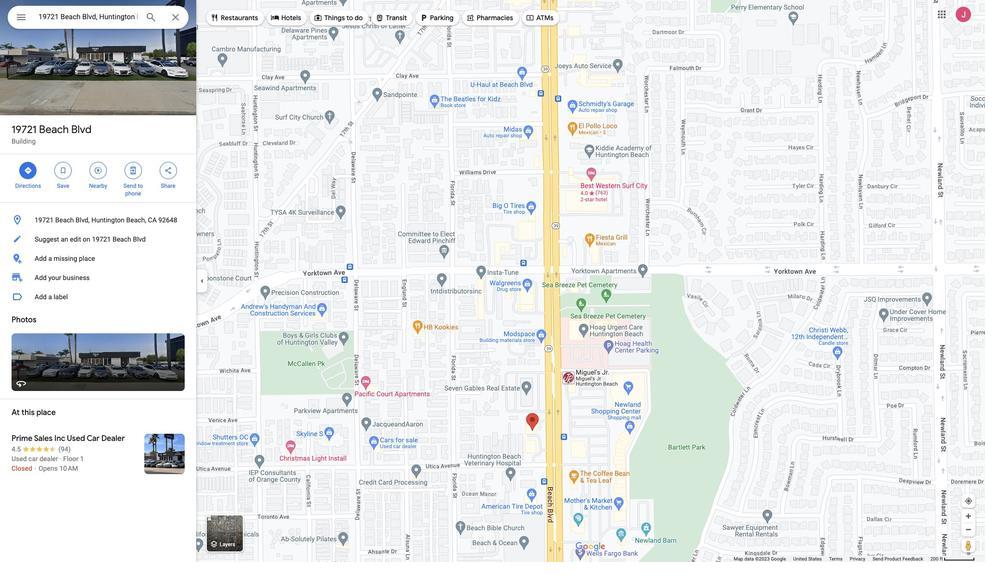 Task type: vqa. For each thing, say whether or not it's contained in the screenshot.
Send Product Feedback button
yes



Task type: locate. For each thing, give the bounding box(es) containing it.
used up closed
[[12, 456, 27, 463]]

add your business link
[[0, 268, 196, 288]]

 restaurants
[[210, 13, 258, 23]]

1 vertical spatial a
[[48, 293, 52, 301]]

save
[[57, 183, 69, 190]]

add a label button
[[0, 288, 196, 307]]

19721 inside 19721 beach blvd building
[[12, 123, 37, 137]]


[[59, 165, 67, 176]]

0 vertical spatial to
[[347, 13, 353, 22]]

1 horizontal spatial blvd
[[133, 236, 146, 243]]

beach left blvd,
[[55, 216, 74, 224]]

1 horizontal spatial used
[[67, 434, 85, 444]]

add a missing place
[[35, 255, 95, 263]]

data
[[744, 557, 754, 562]]

1 horizontal spatial send
[[873, 557, 883, 562]]

0 horizontal spatial to
[[138, 183, 143, 190]]

19721 up building
[[12, 123, 37, 137]]

 parking
[[420, 13, 454, 23]]

send product feedback button
[[873, 557, 923, 563]]

a
[[48, 255, 52, 263], [48, 293, 52, 301]]

add for add a label
[[35, 293, 47, 301]]

send inside send to phone
[[123, 183, 136, 190]]

send
[[123, 183, 136, 190], [873, 557, 883, 562]]

a left missing
[[48, 255, 52, 263]]

to
[[347, 13, 353, 22], [138, 183, 143, 190]]

1 vertical spatial send
[[873, 557, 883, 562]]

at
[[12, 408, 20, 418]]

0 vertical spatial place
[[79, 255, 95, 263]]

footer containing map data ©2023 google
[[734, 557, 931, 563]]

0 horizontal spatial place
[[36, 408, 56, 418]]

0 vertical spatial send
[[123, 183, 136, 190]]

an
[[61, 236, 68, 243]]

add left your
[[35, 274, 47, 282]]

2 vertical spatial beach
[[113, 236, 131, 243]]

used
[[67, 434, 85, 444], [12, 456, 27, 463]]

place inside button
[[79, 255, 95, 263]]

0 vertical spatial add
[[35, 255, 47, 263]]

suggest
[[35, 236, 59, 243]]

19721 right on
[[92, 236, 111, 243]]

atms
[[536, 13, 554, 22]]

add down suggest
[[35, 255, 47, 263]]

2 vertical spatial 19721
[[92, 236, 111, 243]]

to inside  things to do
[[347, 13, 353, 22]]

19721
[[12, 123, 37, 137], [35, 216, 54, 224], [92, 236, 111, 243]]

add for add your business
[[35, 274, 47, 282]]

0 vertical spatial blvd
[[71, 123, 91, 137]]

send left product
[[873, 557, 883, 562]]

beach up 
[[39, 123, 69, 137]]

add left 'label'
[[35, 293, 47, 301]]

used inside used car dealer · floor 1 closed ⋅ opens 10 am
[[12, 456, 27, 463]]

 search field
[[8, 6, 189, 31]]

10 am
[[59, 465, 78, 473]]

footer
[[734, 557, 931, 563]]

0 vertical spatial 19721
[[12, 123, 37, 137]]

to up 'phone'
[[138, 183, 143, 190]]

2 add from the top
[[35, 274, 47, 282]]


[[526, 13, 534, 23]]

blvd
[[71, 123, 91, 137], [133, 236, 146, 243]]

privacy
[[850, 557, 865, 562]]

19721 up suggest
[[35, 216, 54, 224]]

do
[[355, 13, 363, 22]]

1 vertical spatial to
[[138, 183, 143, 190]]

beach inside 19721 beach blvd building
[[39, 123, 69, 137]]

0 horizontal spatial blvd
[[71, 123, 91, 137]]

united states
[[793, 557, 822, 562]]

place right this
[[36, 408, 56, 418]]

19721 beach blvd main content
[[0, 0, 196, 563]]

1 vertical spatial beach
[[55, 216, 74, 224]]

1 vertical spatial blvd
[[133, 236, 146, 243]]

1 a from the top
[[48, 255, 52, 263]]

0 horizontal spatial send
[[123, 183, 136, 190]]

things
[[324, 13, 345, 22]]

a for missing
[[48, 255, 52, 263]]

product
[[885, 557, 901, 562]]

0 horizontal spatial used
[[12, 456, 27, 463]]

2 a from the top
[[48, 293, 52, 301]]

to left do
[[347, 13, 353, 22]]

1 vertical spatial 19721
[[35, 216, 54, 224]]

a for label
[[48, 293, 52, 301]]

0 vertical spatial beach
[[39, 123, 69, 137]]

beach
[[39, 123, 69, 137], [55, 216, 74, 224], [113, 236, 131, 243]]

19721 beach blvd, huntington beach, ca 92648 button
[[0, 211, 196, 230]]

a left 'label'
[[48, 293, 52, 301]]

add your business
[[35, 274, 90, 282]]

privacy button
[[850, 557, 865, 563]]

 button
[[8, 6, 35, 31]]

send to phone
[[123, 183, 143, 197]]

None field
[[38, 11, 138, 23]]

used up (94)
[[67, 434, 85, 444]]

add for add a missing place
[[35, 255, 47, 263]]

closed
[[12, 465, 32, 473]]

terms button
[[829, 557, 843, 563]]

1 vertical spatial used
[[12, 456, 27, 463]]

add a missing place button
[[0, 249, 196, 268]]

parking
[[430, 13, 454, 22]]

actions for 19721 beach blvd region
[[0, 154, 196, 203]]

1 vertical spatial add
[[35, 274, 47, 282]]

send up 'phone'
[[123, 183, 136, 190]]


[[210, 13, 219, 23]]

beach down huntington
[[113, 236, 131, 243]]

send inside button
[[873, 557, 883, 562]]

19721 inside "19721 beach blvd, huntington beach, ca 92648" button
[[35, 216, 54, 224]]

0 vertical spatial a
[[48, 255, 52, 263]]

add
[[35, 255, 47, 263], [35, 274, 47, 282], [35, 293, 47, 301]]

2 vertical spatial add
[[35, 293, 47, 301]]

building
[[12, 138, 36, 145]]

1 horizontal spatial place
[[79, 255, 95, 263]]

photos
[[12, 316, 36, 325]]

©2023
[[755, 557, 770, 562]]

3 add from the top
[[35, 293, 47, 301]]

19721 for blvd
[[12, 123, 37, 137]]

transit
[[386, 13, 407, 22]]

1 add from the top
[[35, 255, 47, 263]]

1 horizontal spatial to
[[347, 13, 353, 22]]

place
[[79, 255, 95, 263], [36, 408, 56, 418]]

edit
[[70, 236, 81, 243]]

 hotels
[[271, 13, 301, 23]]

collapse side panel image
[[197, 276, 207, 287]]

 pharmacies
[[466, 13, 513, 23]]

place down on
[[79, 255, 95, 263]]

19721 for blvd,
[[35, 216, 54, 224]]



Task type: describe. For each thing, give the bounding box(es) containing it.
200 ft button
[[931, 557, 975, 562]]

feedback
[[903, 557, 923, 562]]

zoom out image
[[965, 527, 972, 534]]

200
[[931, 557, 939, 562]]

 things to do
[[314, 13, 363, 23]]

map data ©2023 google
[[734, 557, 786, 562]]

19721 inside suggest an edit on 19721 beach blvd button
[[92, 236, 111, 243]]

beach for blvd,
[[55, 216, 74, 224]]

suggest an edit on 19721 beach blvd button
[[0, 230, 196, 249]]

to inside send to phone
[[138, 183, 143, 190]]

none field inside the 19721 beach blvd, huntington beach, ca 92648 field
[[38, 11, 138, 23]]

dealer
[[40, 456, 58, 463]]

send product feedback
[[873, 557, 923, 562]]

prime
[[12, 434, 32, 444]]

at this place
[[12, 408, 56, 418]]

beach,
[[126, 216, 146, 224]]

show street view coverage image
[[962, 539, 976, 553]]

ft
[[940, 557, 943, 562]]

200 ft
[[931, 557, 943, 562]]

send for send to phone
[[123, 183, 136, 190]]

4.5 stars 94 reviews image
[[12, 445, 71, 455]]

directions
[[15, 183, 41, 190]]

1
[[80, 456, 84, 463]]


[[164, 165, 172, 176]]

floor
[[63, 456, 78, 463]]

layers
[[220, 542, 235, 549]]

⋅
[[34, 465, 37, 473]]

used car dealer · floor 1 closed ⋅ opens 10 am
[[12, 456, 84, 473]]

your
[[48, 274, 61, 282]]


[[271, 13, 279, 23]]

pharmacies
[[477, 13, 513, 22]]

1 vertical spatial place
[[36, 408, 56, 418]]

 atms
[[526, 13, 554, 23]]

blvd inside suggest an edit on 19721 beach blvd button
[[133, 236, 146, 243]]

on
[[83, 236, 90, 243]]


[[129, 165, 137, 176]]

dealer
[[101, 434, 125, 444]]


[[375, 13, 384, 23]]


[[466, 13, 475, 23]]

ca
[[148, 216, 157, 224]]

huntington
[[91, 216, 125, 224]]

send for send product feedback
[[873, 557, 883, 562]]

google account: james peterson  
(james.peterson1902@gmail.com) image
[[956, 7, 971, 22]]

united states button
[[793, 557, 822, 563]]

opens
[[39, 465, 58, 473]]

label
[[54, 293, 68, 301]]

show your location image
[[965, 497, 973, 506]]

 transit
[[375, 13, 407, 23]]

92648
[[158, 216, 177, 224]]

blvd inside 19721 beach blvd building
[[71, 123, 91, 137]]

·
[[60, 456, 61, 463]]

business
[[63, 274, 90, 282]]

inc
[[54, 434, 65, 444]]

share
[[161, 183, 176, 190]]

restaurants
[[221, 13, 258, 22]]

blvd,
[[76, 216, 90, 224]]

united
[[793, 557, 807, 562]]

terms
[[829, 557, 843, 562]]

0 vertical spatial used
[[67, 434, 85, 444]]

sales
[[34, 434, 53, 444]]

suggest an edit on 19721 beach blvd
[[35, 236, 146, 243]]


[[314, 13, 322, 23]]

(94)
[[58, 446, 71, 454]]

this
[[21, 408, 35, 418]]

19721 Beach Blvd, Huntington Beach, CA 92648 field
[[8, 6, 189, 29]]

car
[[28, 456, 38, 463]]

google maps element
[[0, 0, 985, 563]]

states
[[808, 557, 822, 562]]

19721 beach blvd building
[[12, 123, 91, 145]]

car
[[87, 434, 100, 444]]

prime sales inc used car dealer
[[12, 434, 125, 444]]

nearby
[[89, 183, 107, 190]]


[[15, 11, 27, 24]]

google
[[771, 557, 786, 562]]

add a label
[[35, 293, 68, 301]]

phone
[[125, 190, 141, 197]]

missing
[[54, 255, 77, 263]]

map
[[734, 557, 743, 562]]


[[24, 165, 32, 176]]

zoom in image
[[965, 513, 972, 520]]

footer inside google maps element
[[734, 557, 931, 563]]


[[94, 165, 102, 176]]

hotels
[[281, 13, 301, 22]]

beach for blvd
[[39, 123, 69, 137]]


[[420, 13, 428, 23]]

4.5
[[12, 446, 21, 454]]



